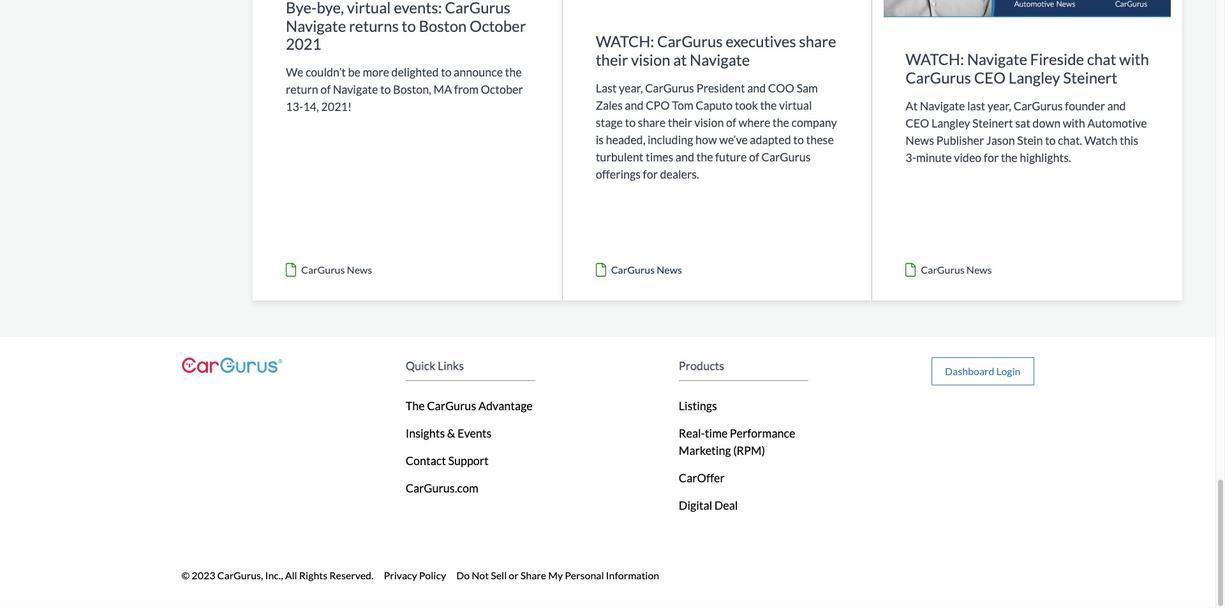 Task type: locate. For each thing, give the bounding box(es) containing it.
sat
[[1016, 116, 1031, 130]]

watch: navigate fireside chat with cargurus ceo langley steinert
[[906, 50, 1150, 87]]

1 horizontal spatial langley
[[1009, 68, 1061, 87]]

0 horizontal spatial steinert
[[973, 116, 1014, 130]]

cargurus,
[[217, 570, 263, 582]]

video
[[954, 151, 982, 165]]

announce
[[454, 65, 503, 79]]

share
[[799, 32, 837, 51], [638, 115, 666, 129]]

events:
[[394, 0, 442, 16]]

couldn't
[[306, 65, 346, 79]]

cargurus news for watch: cargurus executives share their vision at navigate
[[611, 264, 682, 276]]

to left boston
[[402, 16, 416, 35]]

0 horizontal spatial their
[[596, 50, 628, 69]]

steinert up jason
[[973, 116, 1014, 130]]

publisher
[[937, 133, 985, 147]]

1 horizontal spatial of
[[726, 115, 737, 129]]

cargurus inside bye-bye, virtual events: cargurus navigate returns to boston october 2021
[[445, 0, 511, 16]]

the inside we couldn't be more delighted to announce the return of navigate to boston, ma from october 13-14, 2021!
[[505, 65, 522, 79]]

the down jason
[[1001, 151, 1018, 165]]

contact
[[406, 454, 446, 468]]

1 horizontal spatial watch:
[[906, 50, 965, 68]]

0 vertical spatial virtual
[[347, 0, 391, 16]]

steinert
[[1064, 68, 1118, 87], [973, 116, 1014, 130]]

virtual down sam
[[780, 98, 812, 112]]

advantage
[[479, 399, 533, 413]]

to down more
[[380, 82, 391, 96]]

1 vertical spatial virtual
[[780, 98, 812, 112]]

watch:
[[596, 32, 655, 51], [906, 50, 965, 68]]

0 horizontal spatial virtual
[[347, 0, 391, 16]]

october down announce
[[481, 82, 523, 96]]

the right announce
[[505, 65, 522, 79]]

sell
[[491, 570, 507, 582]]

with up the chat. at the right of the page
[[1063, 116, 1086, 130]]

vision up how
[[695, 115, 724, 129]]

langley inside at navigate last year, cargurus founder and ceo langley steinert sat down with automotive news publisher jason stein to chat. watch this 3-minute video for the highlights.
[[932, 116, 971, 130]]

of
[[321, 82, 331, 96], [726, 115, 737, 129], [750, 150, 760, 164]]

for down times
[[643, 167, 658, 181]]

0 horizontal spatial with
[[1063, 116, 1086, 130]]

navigate up last
[[968, 50, 1028, 68]]

2023
[[192, 570, 215, 582]]

0 horizontal spatial cargurus news
[[301, 264, 372, 276]]

0 vertical spatial october
[[470, 16, 526, 35]]

&
[[447, 427, 456, 441]]

quick
[[406, 359, 436, 373]]

my
[[549, 570, 563, 582]]

and left cpo
[[625, 98, 644, 112]]

for inside 'last year, cargurus president and coo sam zales and cpo tom caputo took the virtual stage to share their vision of where the company is headed, including how we've adapted to these turbulent times and the future of cargurus offerings for dealers.'
[[643, 167, 658, 181]]

2 horizontal spatial cargurus news
[[921, 264, 992, 276]]

1 horizontal spatial their
[[668, 115, 693, 129]]

watch: cargurus executives share their vision at navigate
[[596, 32, 837, 69]]

bye-
[[286, 0, 317, 16]]

navigate inside watch: cargurus executives share their vision at navigate
[[690, 50, 750, 69]]

3 cargurus news from the left
[[921, 264, 992, 276]]

to
[[402, 16, 416, 35], [441, 65, 452, 79], [380, 82, 391, 96], [625, 115, 636, 129], [794, 133, 804, 147], [1046, 133, 1056, 147]]

to left these
[[794, 133, 804, 147]]

1 horizontal spatial share
[[799, 32, 837, 51]]

their up last
[[596, 50, 628, 69]]

october inside bye-bye, virtual events: cargurus navigate returns to boston october 2021
[[470, 16, 526, 35]]

with
[[1120, 50, 1150, 68], [1063, 116, 1086, 130]]

1 vertical spatial ceo
[[906, 116, 930, 130]]

2 cargurus news from the left
[[611, 264, 682, 276]]

dashboard
[[946, 365, 995, 377]]

headed,
[[606, 133, 646, 147]]

0 horizontal spatial ceo
[[906, 116, 930, 130]]

watch: up last
[[596, 32, 655, 51]]

real-time performance marketing (rpm)
[[679, 427, 796, 458]]

0 vertical spatial steinert
[[1064, 68, 1118, 87]]

or
[[509, 570, 519, 582]]

including
[[648, 133, 694, 147]]

cargurus.com
[[406, 481, 479, 496]]

navigate down be
[[333, 82, 378, 96]]

0 vertical spatial with
[[1120, 50, 1150, 68]]

1 cargurus news from the left
[[301, 264, 372, 276]]

delighted
[[392, 65, 439, 79]]

1 vertical spatial their
[[668, 115, 693, 129]]

14,
[[303, 100, 319, 114]]

1 horizontal spatial virtual
[[780, 98, 812, 112]]

2 horizontal spatial of
[[750, 150, 760, 164]]

1 horizontal spatial cargurus news
[[611, 264, 682, 276]]

share inside 'last year, cargurus president and coo sam zales and cpo tom caputo took the virtual stage to share their vision of where the company is headed, including how we've adapted to these turbulent times and the future of cargurus offerings for dealers.'
[[638, 115, 666, 129]]

ceo down at
[[906, 116, 930, 130]]

1 vertical spatial of
[[726, 115, 737, 129]]

we
[[286, 65, 304, 79]]

0 horizontal spatial vision
[[631, 50, 671, 69]]

for down jason
[[984, 151, 999, 165]]

1 vertical spatial steinert
[[973, 116, 1014, 130]]

automotive
[[1088, 116, 1148, 130]]

to down down
[[1046, 133, 1056, 147]]

watch: inside watch: navigate fireside chat with cargurus ceo langley steinert
[[906, 50, 965, 68]]

navigate up "president"
[[690, 50, 750, 69]]

october
[[470, 16, 526, 35], [481, 82, 523, 96]]

0 vertical spatial share
[[799, 32, 837, 51]]

0 vertical spatial langley
[[1009, 68, 1061, 87]]

cargurus inside watch: navigate fireside chat with cargurus ceo langley steinert
[[906, 68, 972, 87]]

boston,
[[393, 82, 432, 96]]

vision left at
[[631, 50, 671, 69]]

share down cpo
[[638, 115, 666, 129]]

0 vertical spatial vision
[[631, 50, 671, 69]]

virtual
[[347, 0, 391, 16], [780, 98, 812, 112]]

october up announce
[[470, 16, 526, 35]]

to up "headed,"
[[625, 115, 636, 129]]

1 vertical spatial langley
[[932, 116, 971, 130]]

0 vertical spatial their
[[596, 50, 628, 69]]

ceo inside watch: navigate fireside chat with cargurus ceo langley steinert
[[975, 68, 1006, 87]]

coo
[[769, 81, 795, 95]]

of down couldn't
[[321, 82, 331, 96]]

these
[[807, 133, 834, 147]]

ceo up last
[[975, 68, 1006, 87]]

13-
[[286, 100, 303, 114]]

langley up sat
[[1009, 68, 1061, 87]]

their down tom
[[668, 115, 693, 129]]

return
[[286, 82, 318, 96]]

share up sam
[[799, 32, 837, 51]]

highlights.
[[1020, 151, 1072, 165]]

1 vertical spatial with
[[1063, 116, 1086, 130]]

at navigate last year, cargurus founder and ceo langley steinert sat down with automotive news publisher jason stein to chat. watch this 3-minute video for the highlights.
[[906, 99, 1148, 165]]

digital deal link
[[679, 499, 738, 513]]

privacy policy
[[384, 570, 446, 582]]

virtual right bye,
[[347, 0, 391, 16]]

minute
[[917, 151, 952, 165]]

the cargurus advantage link
[[406, 399, 533, 413]]

ma
[[434, 82, 452, 96]]

future
[[716, 150, 747, 164]]

jason
[[987, 133, 1016, 147]]

0 vertical spatial of
[[321, 82, 331, 96]]

the down how
[[697, 150, 713, 164]]

0 horizontal spatial share
[[638, 115, 666, 129]]

watch: up at
[[906, 50, 965, 68]]

0 horizontal spatial langley
[[932, 116, 971, 130]]

and up automotive
[[1108, 99, 1127, 113]]

watch: inside watch: cargurus executives share their vision at navigate
[[596, 32, 655, 51]]

cargurus inside at navigate last year, cargurus founder and ceo langley steinert sat down with automotive news publisher jason stein to chat. watch this 3-minute video for the highlights.
[[1014, 99, 1063, 113]]

is
[[596, 133, 604, 147]]

navigate up couldn't
[[286, 16, 346, 35]]

of right future
[[750, 150, 760, 164]]

1 horizontal spatial ceo
[[975, 68, 1006, 87]]

ceo
[[975, 68, 1006, 87], [906, 116, 930, 130]]

1 horizontal spatial with
[[1120, 50, 1150, 68]]

1 horizontal spatial year,
[[988, 99, 1012, 113]]

we've
[[720, 133, 748, 147]]

0 vertical spatial ceo
[[975, 68, 1006, 87]]

1 horizontal spatial steinert
[[1064, 68, 1118, 87]]

0 horizontal spatial year,
[[619, 81, 643, 95]]

returns
[[349, 16, 399, 35]]

navigate
[[286, 16, 346, 35], [968, 50, 1028, 68], [690, 50, 750, 69], [333, 82, 378, 96], [920, 99, 966, 113]]

1 horizontal spatial vision
[[695, 115, 724, 129]]

0 horizontal spatial watch:
[[596, 32, 655, 51]]

steinert inside at navigate last year, cargurus founder and ceo langley steinert sat down with automotive news publisher jason stein to chat. watch this 3-minute video for the highlights.
[[973, 116, 1014, 130]]

1 vertical spatial share
[[638, 115, 666, 129]]

this
[[1120, 133, 1139, 147]]

do not sell or share my personal information
[[457, 570, 660, 582]]

events
[[458, 427, 492, 441]]

cargurus news
[[301, 264, 372, 276], [611, 264, 682, 276], [921, 264, 992, 276]]

took
[[735, 98, 758, 112]]

steinert up founder
[[1064, 68, 1118, 87]]

of up we've
[[726, 115, 737, 129]]

with right chat
[[1120, 50, 1150, 68]]

caroffer
[[679, 471, 725, 485]]

performance
[[730, 427, 796, 441]]

0 vertical spatial year,
[[619, 81, 643, 95]]

cargurus logo image
[[182, 358, 283, 374]]

cargurus
[[445, 0, 511, 16], [658, 32, 723, 51], [906, 68, 972, 87], [645, 81, 695, 95], [1014, 99, 1063, 113], [762, 150, 811, 164], [301, 264, 345, 276], [611, 264, 655, 276], [921, 264, 965, 276], [427, 399, 476, 413]]

navigate right at
[[920, 99, 966, 113]]

langley up publisher
[[932, 116, 971, 130]]

1 vertical spatial october
[[481, 82, 523, 96]]

be
[[348, 65, 361, 79]]

1 horizontal spatial for
[[984, 151, 999, 165]]

0 horizontal spatial for
[[643, 167, 658, 181]]

watch: for cargurus
[[906, 50, 965, 68]]

caroffer link
[[679, 471, 725, 485]]

do not sell or share my personal information link
[[457, 568, 670, 584]]

vision inside watch: cargurus executives share their vision at navigate
[[631, 50, 671, 69]]

sam
[[797, 81, 818, 95]]

1 vertical spatial year,
[[988, 99, 1012, 113]]

2 vertical spatial of
[[750, 150, 760, 164]]

1 vertical spatial for
[[643, 167, 658, 181]]

0 horizontal spatial of
[[321, 82, 331, 96]]

virtual inside 'last year, cargurus president and coo sam zales and cpo tom caputo took the virtual stage to share their vision of where the company is headed, including how we've adapted to these turbulent times and the future of cargurus offerings for dealers.'
[[780, 98, 812, 112]]

langley
[[1009, 68, 1061, 87], [932, 116, 971, 130]]

tom
[[672, 98, 694, 112]]

1 vertical spatial vision
[[695, 115, 724, 129]]

navigate inside we couldn't be more delighted to announce the return of navigate to boston, ma from october 13-14, 2021!
[[333, 82, 378, 96]]

bye-bye, virtual events: cargurus navigate returns to boston october 2021
[[286, 0, 526, 53]]

0 vertical spatial for
[[984, 151, 999, 165]]

last
[[596, 81, 617, 95]]

(rpm)
[[734, 444, 766, 458]]



Task type: describe. For each thing, give the bounding box(es) containing it.
not
[[472, 570, 489, 582]]

company
[[792, 115, 837, 129]]

share inside watch: cargurus executives share their vision at navigate
[[799, 32, 837, 51]]

founder
[[1066, 99, 1106, 113]]

and up took
[[748, 81, 766, 95]]

caputo
[[696, 98, 733, 112]]

last
[[968, 99, 986, 113]]

how
[[696, 133, 717, 147]]

personal
[[565, 570, 604, 582]]

quick links
[[406, 359, 464, 373]]

digital deal
[[679, 499, 738, 513]]

marketing
[[679, 444, 731, 458]]

all
[[285, 570, 297, 582]]

the down coo
[[761, 98, 777, 112]]

support
[[448, 454, 489, 468]]

and inside at navigate last year, cargurus founder and ceo langley steinert sat down with automotive news publisher jason stein to chat. watch this 3-minute video for the highlights.
[[1108, 99, 1127, 113]]

insights & events
[[406, 427, 492, 441]]

vision inside 'last year, cargurus president and coo sam zales and cpo tom caputo took the virtual stage to share their vision of where the company is headed, including how we've adapted to these turbulent times and the future of cargurus offerings for dealers.'
[[695, 115, 724, 129]]

for inside at navigate last year, cargurus founder and ceo langley steinert sat down with automotive news publisher jason stein to chat. watch this 3-minute video for the highlights.
[[984, 151, 999, 165]]

time
[[705, 427, 728, 441]]

langley inside watch: navigate fireside chat with cargurus ceo langley steinert
[[1009, 68, 1061, 87]]

with inside at navigate last year, cargurus founder and ceo langley steinert sat down with automotive news publisher jason stein to chat. watch this 3-minute video for the highlights.
[[1063, 116, 1086, 130]]

to inside bye-bye, virtual events: cargurus navigate returns to boston october 2021
[[402, 16, 416, 35]]

listings link
[[679, 399, 718, 413]]

watch
[[1085, 133, 1118, 147]]

the
[[406, 399, 425, 413]]

cargurus logo link
[[182, 358, 283, 374]]

offerings
[[596, 167, 641, 181]]

stein
[[1018, 133, 1043, 147]]

rights
[[299, 570, 328, 582]]

year, inside 'last year, cargurus president and coo sam zales and cpo tom caputo took the virtual stage to share their vision of where the company is headed, including how we've adapted to these turbulent times and the future of cargurus offerings for dealers.'
[[619, 81, 643, 95]]

adapted
[[750, 133, 792, 147]]

down
[[1033, 116, 1061, 130]]

© 2023 cargurus, inc., all rights reserved.
[[182, 570, 374, 582]]

chat.
[[1059, 133, 1083, 147]]

more
[[363, 65, 389, 79]]

to inside at navigate last year, cargurus founder and ceo langley steinert sat down with automotive news publisher jason stein to chat. watch this 3-minute video for the highlights.
[[1046, 133, 1056, 147]]

steinert inside watch: navigate fireside chat with cargurus ceo langley steinert
[[1064, 68, 1118, 87]]

policy
[[419, 570, 446, 582]]

image to illustrate article content image
[[873, 0, 1183, 17]]

inc.,
[[265, 570, 283, 582]]

cargurus news for bye-bye, virtual events: cargurus navigate returns to boston october 2021
[[301, 264, 372, 276]]

share
[[521, 570, 547, 582]]

listings
[[679, 399, 718, 413]]

real-
[[679, 427, 705, 441]]

the inside at navigate last year, cargurus founder and ceo langley steinert sat down with automotive news publisher jason stein to chat. watch this 3-minute video for the highlights.
[[1001, 151, 1018, 165]]

dashboard login button
[[932, 358, 1035, 386]]

their inside 'last year, cargurus president and coo sam zales and cpo tom caputo took the virtual stage to share their vision of where the company is headed, including how we've adapted to these turbulent times and the future of cargurus offerings for dealers.'
[[668, 115, 693, 129]]

executives
[[726, 32, 797, 51]]

do
[[457, 570, 470, 582]]

links
[[438, 359, 464, 373]]

©
[[182, 570, 190, 582]]

at
[[674, 50, 687, 69]]

from
[[454, 82, 479, 96]]

zales
[[596, 98, 623, 112]]

products
[[679, 359, 725, 373]]

cargurus inside watch: cargurus executives share their vision at navigate
[[658, 32, 723, 51]]

their inside watch: cargurus executives share their vision at navigate
[[596, 50, 628, 69]]

reserved.
[[330, 570, 374, 582]]

ceo inside at navigate last year, cargurus founder and ceo langley steinert sat down with automotive news publisher jason stein to chat. watch this 3-minute video for the highlights.
[[906, 116, 930, 130]]

cpo
[[646, 98, 670, 112]]

privacy
[[384, 570, 417, 582]]

dealers.
[[660, 167, 700, 181]]

information
[[606, 570, 660, 582]]

privacy policy link
[[384, 568, 457, 584]]

where
[[739, 115, 771, 129]]

at
[[906, 99, 918, 113]]

turbulent
[[596, 150, 644, 164]]

with inside watch: navigate fireside chat with cargurus ceo langley steinert
[[1120, 50, 1150, 68]]

navigate inside bye-bye, virtual events: cargurus navigate returns to boston october 2021
[[286, 16, 346, 35]]

president
[[697, 81, 746, 95]]

fireside
[[1031, 50, 1085, 68]]

digital
[[679, 499, 713, 513]]

news inside at navigate last year, cargurus founder and ceo langley steinert sat down with automotive news publisher jason stein to chat. watch this 3-minute video for the highlights.
[[906, 133, 935, 147]]

navigate inside at navigate last year, cargurus founder and ceo langley steinert sat down with automotive news publisher jason stein to chat. watch this 3-minute video for the highlights.
[[920, 99, 966, 113]]

year, inside at navigate last year, cargurus founder and ceo langley steinert sat down with automotive news publisher jason stein to chat. watch this 3-minute video for the highlights.
[[988, 99, 1012, 113]]

stage
[[596, 115, 623, 129]]

boston
[[419, 16, 467, 35]]

the up adapted
[[773, 115, 790, 129]]

the cargurus advantage
[[406, 399, 533, 413]]

2021
[[286, 35, 322, 53]]

dashboard login
[[946, 365, 1021, 377]]

deal
[[715, 499, 738, 513]]

cargurus.com link
[[406, 481, 479, 496]]

navigate inside watch: navigate fireside chat with cargurus ceo langley steinert
[[968, 50, 1028, 68]]

bye,
[[317, 0, 344, 16]]

of inside we couldn't be more delighted to announce the return of navigate to boston, ma from october 13-14, 2021!
[[321, 82, 331, 96]]

contact support
[[406, 454, 489, 468]]

october inside we couldn't be more delighted to announce the return of navigate to boston, ma from october 13-14, 2021!
[[481, 82, 523, 96]]

and up dealers.
[[676, 150, 695, 164]]

watch: for vision
[[596, 32, 655, 51]]

login
[[997, 365, 1021, 377]]

contact support link
[[406, 454, 489, 468]]

3-
[[906, 151, 917, 165]]

virtual inside bye-bye, virtual events: cargurus navigate returns to boston october 2021
[[347, 0, 391, 16]]

real-time performance marketing (rpm) link
[[679, 427, 796, 458]]

to up ma
[[441, 65, 452, 79]]



Task type: vqa. For each thing, say whether or not it's contained in the screenshot.
year,
yes



